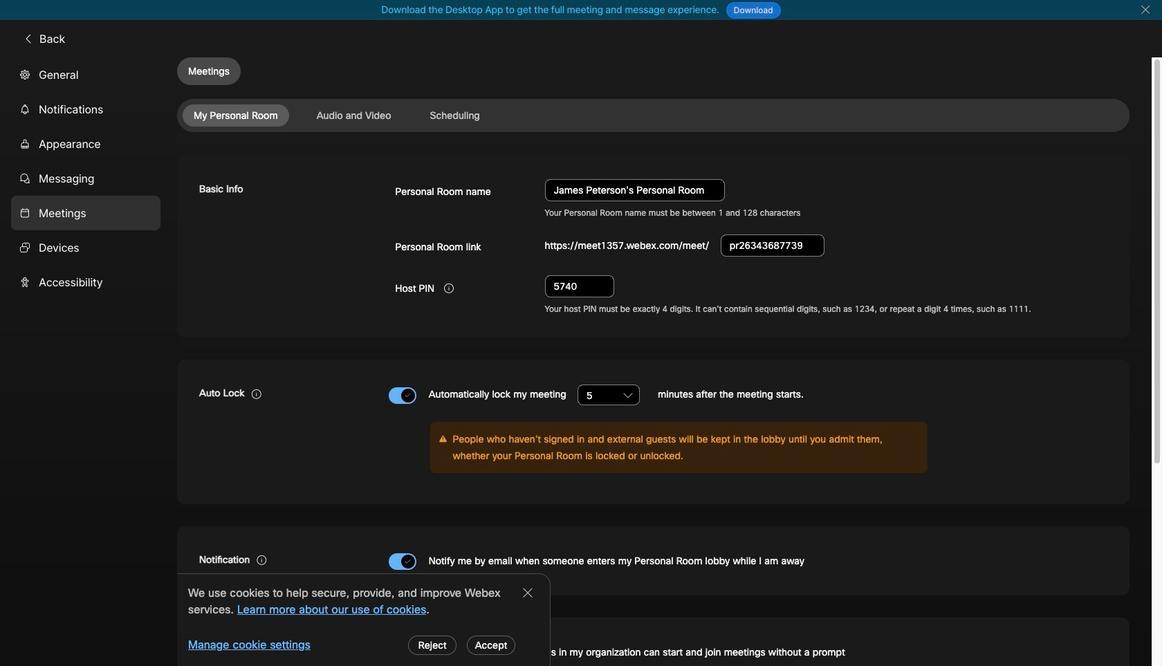 Task type: vqa. For each thing, say whether or not it's contained in the screenshot.
Appearance tab
yes



Task type: locate. For each thing, give the bounding box(es) containing it.
general tab
[[11, 57, 161, 92]]

devices tab
[[11, 230, 161, 265]]



Task type: describe. For each thing, give the bounding box(es) containing it.
settings navigation
[[0, 57, 177, 666]]

meetings tab
[[11, 196, 161, 230]]

messaging tab
[[11, 161, 161, 196]]

accessibility tab
[[11, 265, 161, 299]]

notifications tab
[[11, 92, 161, 126]]

cancel_16 image
[[1140, 4, 1151, 15]]

appearance tab
[[11, 126, 161, 161]]



